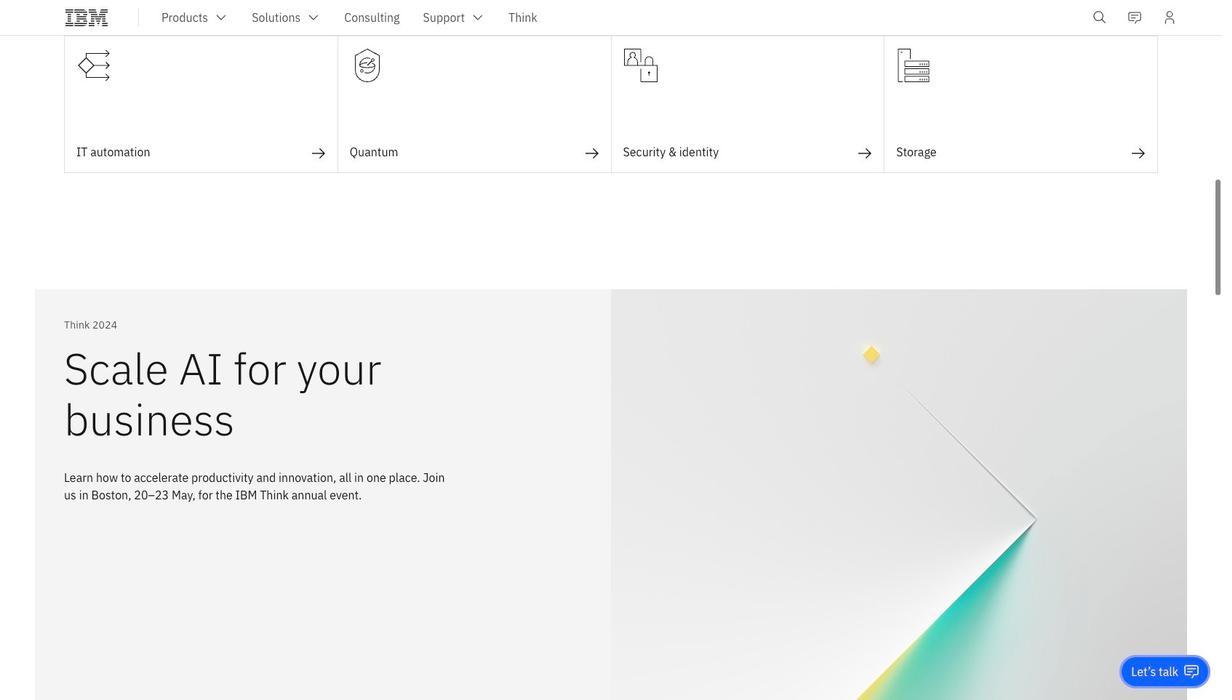 Task type: locate. For each thing, give the bounding box(es) containing it.
let's talk element
[[1131, 664, 1178, 680]]



